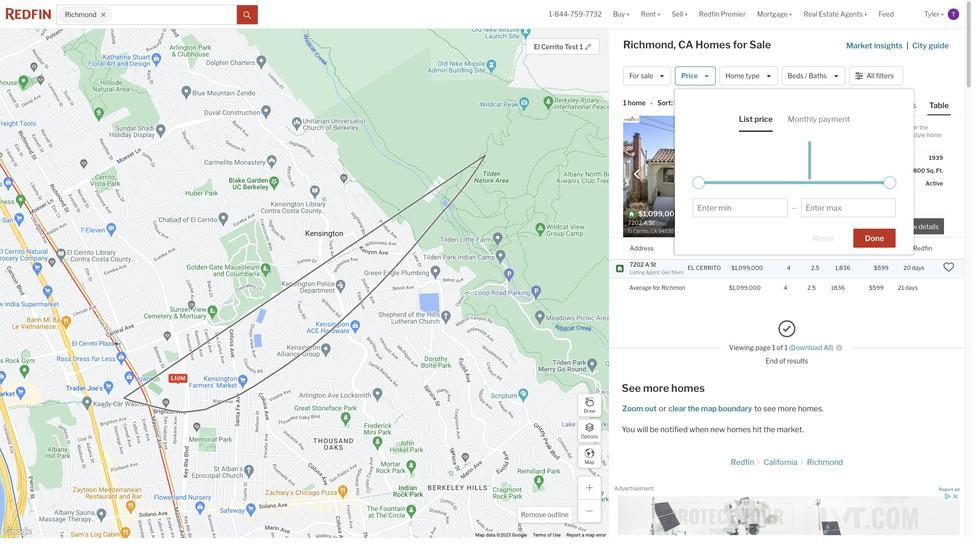Task type: locate. For each thing, give the bounding box(es) containing it.
1 right test
[[580, 43, 583, 51]]

heading
[[628, 210, 705, 235]]

redfin down the 'hit'
[[731, 458, 754, 467]]

$/sq.
[[795, 154, 808, 161]]

1,836 left the —
[[763, 210, 782, 218]]

border,
[[814, 132, 833, 139]]

7202
[[630, 261, 644, 268]]

report right use
[[567, 533, 581, 538]]

on redfin down view details
[[904, 244, 932, 252]]

boundary
[[718, 404, 752, 413]]

1 vertical spatial 2.5
[[811, 265, 820, 272]]

1.10m
[[170, 375, 185, 382]]

buy ▾ button
[[608, 0, 635, 28]]

1 horizontal spatial homes
[[727, 425, 751, 434]]

2.5 for 1836
[[808, 284, 816, 291]]

days right 21
[[906, 284, 918, 291]]

1 up end of results
[[785, 344, 788, 352]]

1 horizontal spatial report
[[939, 487, 953, 492]]

size
[[891, 167, 902, 174]]

7202 a st link
[[630, 261, 679, 269]]

2.5 down reset
[[811, 265, 820, 272]]

0 vertical spatial more
[[643, 382, 669, 394]]

$599 down $/sq.ft. button
[[874, 265, 889, 272]]

0 horizontal spatial 20
[[836, 167, 844, 174]]

terms of use link
[[533, 533, 561, 538]]

0 vertical spatial home
[[628, 99, 646, 107]]

a inside nestled at the end of a tranquil cul-de-sac near the albany border, this charming mediterranean-style home exudes vintag...
[[851, 124, 855, 131]]

$599 for 20 days
[[874, 265, 889, 272]]

california link
[[764, 458, 798, 467]]

california
[[764, 458, 798, 467]]

the up style
[[920, 124, 928, 131]]

terms of use
[[533, 533, 561, 538]]

2 vertical spatial days
[[906, 284, 918, 291]]

el
[[688, 265, 695, 272]]

1 ▾ from the left
[[627, 10, 630, 18]]

end
[[833, 124, 844, 131]]

sq.ft.
[[836, 244, 852, 252]]

all filters button
[[849, 66, 904, 85]]

1 horizontal spatial a
[[851, 124, 855, 131]]

0 vertical spatial on redfin
[[795, 167, 821, 174]]

0 vertical spatial 20
[[836, 167, 844, 174]]

1 home • sort : recommended
[[623, 99, 723, 108]]

on down view
[[904, 244, 912, 252]]

1 left •
[[623, 99, 627, 107]]

of inside nestled at the end of a tranquil cul-de-sac near the albany border, this charming mediterranean-style home exudes vintag...
[[845, 124, 850, 131]]

reset button
[[801, 229, 846, 248]]

of right end
[[845, 124, 850, 131]]

homes left the 'hit'
[[727, 425, 751, 434]]

submit search image
[[244, 11, 251, 19]]

map left data
[[476, 533, 485, 538]]

20 days down the on redfin button
[[904, 265, 925, 272]]

test
[[565, 43, 578, 51]]

nestled at the end of a tranquil cul-de-sac near the albany border, this charming mediterranean-style home exudes vintag...
[[795, 124, 942, 146]]

on up hoa in the top right of the page
[[795, 167, 802, 174]]

2 vertical spatial 4
[[784, 284, 788, 291]]

6 ▾ from the left
[[941, 10, 944, 18]]

remove richmond image
[[101, 12, 107, 18]]

feed button
[[873, 0, 919, 28]]

use
[[553, 533, 561, 538]]

2.5 left 1836
[[808, 284, 816, 291]]

0 vertical spatial 4
[[729, 210, 733, 218]]

ad region
[[614, 493, 960, 536]]

sq.ft. button
[[836, 238, 852, 259]]

see
[[622, 382, 641, 394]]

cerrito
[[696, 265, 721, 272]]

0 horizontal spatial map
[[476, 533, 485, 538]]

0 horizontal spatial ft.
[[810, 154, 816, 161]]

homes
[[672, 382, 705, 394], [727, 425, 751, 434]]

map
[[585, 459, 594, 465], [476, 533, 485, 538]]

buy
[[613, 10, 625, 18]]

days up none
[[845, 167, 857, 174]]

this
[[834, 132, 844, 139]]

cul-
[[877, 124, 887, 131]]

homes
[[696, 38, 731, 51]]

1 horizontal spatial map
[[585, 459, 594, 465]]

richmond
[[65, 11, 97, 19], [807, 458, 843, 467]]

1 vertical spatial a
[[582, 533, 585, 538]]

previous button image
[[632, 169, 642, 179]]

done button
[[853, 229, 896, 248]]

$1,099,000
[[732, 265, 763, 272], [729, 284, 761, 291]]

report left ad
[[939, 487, 953, 492]]

▾ right the rent
[[658, 10, 661, 18]]

home inside 1 home • sort : recommended
[[628, 99, 646, 107]]

1 vertical spatial 4
[[787, 265, 791, 272]]

redfin left premier on the top of the page
[[699, 10, 720, 18]]

20 days up none
[[836, 167, 857, 174]]

0 horizontal spatial homes
[[672, 382, 705, 394]]

0 horizontal spatial 1,836
[[763, 210, 782, 218]]

of right the end
[[779, 357, 786, 365]]

map region
[[0, 4, 716, 538]]

will
[[637, 425, 648, 434]]

none
[[843, 180, 857, 187]]

list price element
[[739, 107, 773, 132]]

google
[[512, 533, 527, 538]]

status
[[881, 180, 898, 187]]

map down options
[[585, 459, 594, 465]]

0 horizontal spatial 20 days
[[836, 167, 857, 174]]

/
[[805, 72, 808, 80]]

1,836 down sq.ft. 'button'
[[836, 265, 851, 272]]

richmond left remove richmond image
[[65, 11, 97, 19]]

1 vertical spatial on
[[904, 244, 912, 252]]

20 up none
[[836, 167, 844, 174]]

sac
[[896, 124, 905, 131]]

▾ right mortgage
[[789, 10, 792, 18]]

all filters
[[867, 72, 894, 80]]

days down the on redfin button
[[912, 265, 925, 272]]

for left sale
[[733, 38, 748, 51]]

recommended button
[[673, 98, 730, 108]]

1 horizontal spatial map
[[701, 404, 717, 413]]

address
[[630, 244, 654, 252]]

average
[[630, 285, 652, 292]]

monthly
[[788, 115, 817, 124]]

report inside button
[[939, 487, 953, 492]]

1 vertical spatial homes
[[727, 425, 751, 434]]

0 vertical spatial map
[[585, 459, 594, 465]]

1 vertical spatial home
[[927, 132, 942, 139]]

▾ right agents
[[865, 10, 868, 18]]

on redfin down $/sq. ft.
[[795, 167, 821, 174]]

cerrito
[[541, 43, 563, 51]]

report for report ad
[[939, 487, 953, 492]]

0 vertical spatial report
[[939, 487, 953, 492]]

▾ right the sell
[[685, 10, 688, 18]]

▾ right tyler at the right of the page
[[941, 10, 944, 18]]

map inside button
[[585, 459, 594, 465]]

map up you will be notified when new homes hit the market.
[[701, 404, 717, 413]]

map for map data ©2023 google
[[476, 533, 485, 538]]

next button image
[[769, 169, 778, 179]]

days for 1836
[[906, 284, 918, 291]]

1 horizontal spatial on redfin
[[904, 244, 932, 252]]

1 vertical spatial $599
[[869, 284, 884, 291]]

for down agent:
[[653, 285, 661, 292]]

more up out
[[643, 382, 669, 394]]

0 vertical spatial for
[[733, 38, 748, 51]]

1 inside 1 home • sort : recommended
[[623, 99, 627, 107]]

ft. right sq.
[[936, 167, 943, 174]]

favorite button checkbox
[[769, 118, 785, 134]]

1 vertical spatial for
[[653, 285, 661, 292]]

0 horizontal spatial report
[[567, 533, 581, 538]]

2 ▾ from the left
[[658, 10, 661, 18]]

hit
[[753, 425, 762, 434]]

report for report a map error
[[567, 533, 581, 538]]

0 vertical spatial homes
[[672, 382, 705, 394]]

1 vertical spatial 20 days
[[904, 265, 925, 272]]

beds / baths button
[[782, 66, 845, 85]]

a left error at the bottom right
[[582, 533, 585, 538]]

1 vertical spatial 1,836
[[836, 265, 851, 272]]

2.5
[[745, 210, 756, 218], [811, 265, 820, 272], [808, 284, 816, 291]]

0 vertical spatial a
[[851, 124, 855, 131]]

you
[[622, 425, 635, 434]]

google image
[[2, 526, 34, 538]]

vintag...
[[815, 139, 835, 146]]

$/sq.ft. button
[[874, 238, 896, 259]]

1 horizontal spatial ft.
[[936, 167, 943, 174]]

the right the 'hit'
[[764, 425, 776, 434]]

1 horizontal spatial home
[[927, 132, 942, 139]]

0 horizontal spatial on
[[795, 167, 802, 174]]

mortgage ▾ button
[[752, 0, 798, 28]]

active
[[926, 180, 943, 187]]

map left error at the bottom right
[[586, 533, 595, 538]]

0 vertical spatial $599
[[874, 265, 889, 272]]

1 vertical spatial report
[[567, 533, 581, 538]]

more right see
[[778, 404, 797, 413]]

0 vertical spatial richmond
[[65, 11, 97, 19]]

mortgage
[[757, 10, 788, 18]]

▾
[[627, 10, 630, 18], [658, 10, 661, 18], [685, 10, 688, 18], [789, 10, 792, 18], [865, 10, 868, 18], [941, 10, 944, 18]]

ft. right $/sq.
[[810, 154, 816, 161]]

1 vertical spatial ft.
[[936, 167, 943, 174]]

1 horizontal spatial 20 days
[[904, 265, 925, 272]]

2 vertical spatial 2.5
[[808, 284, 816, 291]]

Enter max text field
[[806, 204, 892, 213]]

1 vertical spatial 20
[[904, 265, 911, 272]]

0 vertical spatial 20 days
[[836, 167, 857, 174]]

▾ right buy
[[627, 10, 630, 18]]

0 vertical spatial $1,099,000
[[732, 265, 763, 272]]

1 horizontal spatial more
[[778, 404, 797, 413]]

style
[[913, 132, 926, 139]]

0 horizontal spatial home
[[628, 99, 646, 107]]

sale
[[641, 72, 653, 80]]

rent ▾ button
[[635, 0, 666, 28]]

1 vertical spatial days
[[912, 265, 925, 272]]

ft.
[[810, 154, 816, 161], [936, 167, 943, 174]]

3 ▾ from the left
[[685, 10, 688, 18]]

a up the charming on the right top of page
[[851, 124, 855, 131]]

the right at
[[823, 124, 832, 131]]

dialog
[[675, 89, 914, 254]]

mediterranean-
[[871, 132, 913, 139]]

$599 left 21
[[869, 284, 884, 291]]

1 horizontal spatial richmond
[[807, 458, 843, 467]]

the right "clear"
[[688, 404, 700, 413]]

21 days
[[898, 284, 918, 291]]

dialog containing list price
[[675, 89, 914, 254]]

homes up "clear"
[[672, 382, 705, 394]]

de-
[[887, 124, 896, 131]]

1 vertical spatial $1,099,000
[[729, 284, 761, 291]]

759-
[[570, 10, 586, 18]]

of
[[845, 124, 850, 131], [777, 344, 783, 352], [779, 357, 786, 365], [547, 533, 552, 538]]

ad
[[955, 487, 960, 492]]

home left •
[[628, 99, 646, 107]]

$599
[[874, 265, 889, 272], [869, 284, 884, 291]]

4 ▾ from the left
[[789, 10, 792, 18]]

0 horizontal spatial richmond
[[65, 11, 97, 19]]

all)
[[824, 344, 834, 352]]

home inside nestled at the end of a tranquil cul-de-sac near the albany border, this charming mediterranean-style home exudes vintag...
[[927, 132, 942, 139]]

end of results
[[766, 357, 808, 365]]

viewing page 1 of 1 (download all)
[[729, 344, 834, 352]]

home
[[628, 99, 646, 107], [927, 132, 942, 139]]

0 vertical spatial ft.
[[810, 154, 816, 161]]

richmond, ca homes for sale
[[623, 38, 771, 51]]

for sale button
[[623, 66, 672, 85]]

1 horizontal spatial on
[[904, 244, 912, 252]]

20 up 21 days
[[904, 265, 911, 272]]

richmond right california link
[[807, 458, 843, 467]]

None search field
[[112, 5, 237, 24]]

1 vertical spatial map
[[476, 533, 485, 538]]

0 horizontal spatial map
[[586, 533, 595, 538]]

▾ for sell ▾
[[685, 10, 688, 18]]

feed
[[879, 10, 894, 18]]

real
[[804, 10, 818, 18]]

home right style
[[927, 132, 942, 139]]

redfin down $/sq. ft.
[[804, 167, 821, 174]]

outline
[[548, 511, 569, 519]]

remove outline
[[521, 511, 569, 519]]

2.5 left the —
[[745, 210, 756, 218]]

options
[[581, 434, 598, 439]]

nestled
[[795, 124, 816, 131]]



Task type: vqa. For each thing, say whether or not it's contained in the screenshot.
Tour to the right
no



Task type: describe. For each thing, give the bounding box(es) containing it.
1 horizontal spatial 20
[[904, 265, 911, 272]]

1-844-759-7732
[[549, 10, 602, 18]]

0 horizontal spatial on redfin
[[795, 167, 821, 174]]

tyler ▾
[[925, 10, 944, 18]]

lot
[[881, 167, 890, 174]]

richmond:
[[662, 285, 690, 292]]

or
[[659, 404, 667, 413]]

0 vertical spatial days
[[845, 167, 857, 174]]

richmond link
[[807, 458, 843, 467]]

map button
[[578, 445, 602, 469]]

reset
[[813, 234, 834, 243]]

0 vertical spatial on
[[795, 167, 802, 174]]

1 vertical spatial on redfin
[[904, 244, 932, 252]]

monthly payment element
[[788, 107, 850, 132]]

agents
[[841, 10, 863, 18]]

view details
[[902, 223, 939, 231]]

$599 for 21 days
[[869, 284, 884, 291]]

sell ▾ button
[[672, 0, 688, 28]]

data
[[486, 533, 495, 538]]

▾ for buy ▾
[[627, 10, 630, 18]]

listing
[[630, 270, 645, 275]]

market.
[[777, 425, 804, 434]]

Enter min text field
[[698, 204, 784, 213]]

1-844-759-7732 link
[[549, 10, 602, 18]]

home type button
[[720, 66, 778, 85]]

$/sq. ft.
[[795, 154, 816, 161]]

redfin down view details
[[913, 244, 932, 252]]

days for 1,836
[[912, 265, 925, 272]]

details
[[919, 223, 939, 231]]

el
[[534, 43, 540, 51]]

maximum price slider
[[884, 177, 897, 189]]

new
[[711, 425, 725, 434]]

sort
[[658, 99, 671, 107]]

0 vertical spatial map
[[701, 404, 717, 413]]

3,800
[[908, 167, 925, 174]]

when
[[690, 425, 709, 434]]

1 vertical spatial more
[[778, 404, 797, 413]]

notified
[[661, 425, 688, 434]]

844-
[[555, 10, 570, 18]]

exudes
[[795, 139, 814, 146]]

photo of 7202 a st, el cerrito, ca 94530 image
[[623, 116, 787, 237]]

on inside button
[[904, 244, 912, 252]]

city
[[913, 41, 927, 50]]

2.5 for 1,836
[[811, 265, 820, 272]]

sell ▾
[[672, 10, 688, 18]]

home type
[[726, 72, 760, 80]]

for sale
[[630, 72, 653, 80]]

a
[[645, 261, 649, 268]]

21
[[898, 284, 904, 291]]

1 right page
[[772, 344, 776, 352]]

—
[[792, 204, 798, 212]]

geri
[[662, 270, 671, 275]]

average for richmond:
[[630, 285, 690, 292]]

filters
[[876, 72, 894, 80]]

richmond,
[[623, 38, 676, 51]]

0 vertical spatial 1,836
[[763, 210, 782, 218]]

report a map error link
[[567, 533, 606, 538]]

4 for 1836
[[784, 284, 788, 291]]

error
[[596, 533, 606, 538]]

baths
[[809, 72, 827, 80]]

market insights link
[[846, 31, 903, 52]]

report a map error
[[567, 533, 606, 538]]

lot size
[[881, 167, 902, 174]]

photos button
[[889, 101, 928, 114]]

photos
[[891, 101, 917, 110]]

tyler
[[925, 10, 940, 18]]

monthly payment
[[788, 115, 850, 124]]

1 inside button
[[580, 43, 583, 51]]

to
[[755, 404, 762, 413]]

see
[[764, 404, 776, 413]]

$/sq.ft.
[[874, 244, 896, 252]]

favorite this home image
[[943, 262, 955, 273]]

0 vertical spatial 2.5
[[745, 210, 756, 218]]

0 horizontal spatial a
[[582, 533, 585, 538]]

7202 a st listing agent: geri stern el cerrito
[[630, 261, 721, 275]]

draw
[[584, 408, 595, 414]]

map data ©2023 google
[[476, 533, 527, 538]]

▾ for tyler ▾
[[941, 10, 944, 18]]

(download all) link
[[789, 344, 834, 352]]

1 horizontal spatial 1,836
[[836, 265, 851, 272]]

▾ for rent ▾
[[658, 10, 661, 18]]

list price
[[739, 115, 773, 124]]

redfin premier button
[[694, 0, 752, 28]]

0 horizontal spatial for
[[653, 285, 661, 292]]

city guide link
[[913, 40, 951, 52]]

of up end of results
[[777, 344, 783, 352]]

clear the map boundary button
[[668, 404, 753, 413]]

1 horizontal spatial for
[[733, 38, 748, 51]]

$1,099,000 for 1,836
[[732, 265, 763, 272]]

1 vertical spatial richmond
[[807, 458, 843, 467]]

you will be notified when new homes hit the market.
[[622, 425, 804, 434]]

sell ▾ button
[[666, 0, 694, 28]]

favorite button image
[[769, 118, 785, 134]]

sale
[[750, 38, 771, 51]]

4 for 1,836
[[787, 265, 791, 272]]

remove
[[521, 511, 546, 519]]

table button
[[928, 101, 951, 115]]

user photo image
[[948, 9, 960, 20]]

minimum price slider
[[693, 177, 705, 189]]

insights
[[874, 41, 903, 50]]

buy ▾ button
[[613, 0, 630, 28]]

5 ▾ from the left
[[865, 10, 868, 18]]

page
[[756, 344, 771, 352]]

$1,099,000 for 1836
[[729, 284, 761, 291]]

:
[[671, 99, 673, 107]]

redfin link
[[731, 458, 754, 467]]

end
[[766, 357, 778, 365]]

mortgage ▾
[[757, 10, 792, 18]]

of left use
[[547, 533, 552, 538]]

zoom out button
[[622, 404, 657, 413]]

▾ for mortgage ▾
[[789, 10, 792, 18]]

map for map
[[585, 459, 594, 465]]

1 vertical spatial map
[[586, 533, 595, 538]]

©2023
[[497, 533, 511, 538]]

price
[[755, 115, 773, 124]]

ca
[[678, 38, 694, 51]]

view details button
[[897, 219, 944, 235]]

done
[[865, 234, 884, 243]]

|
[[907, 41, 909, 50]]

0 horizontal spatial more
[[643, 382, 669, 394]]



